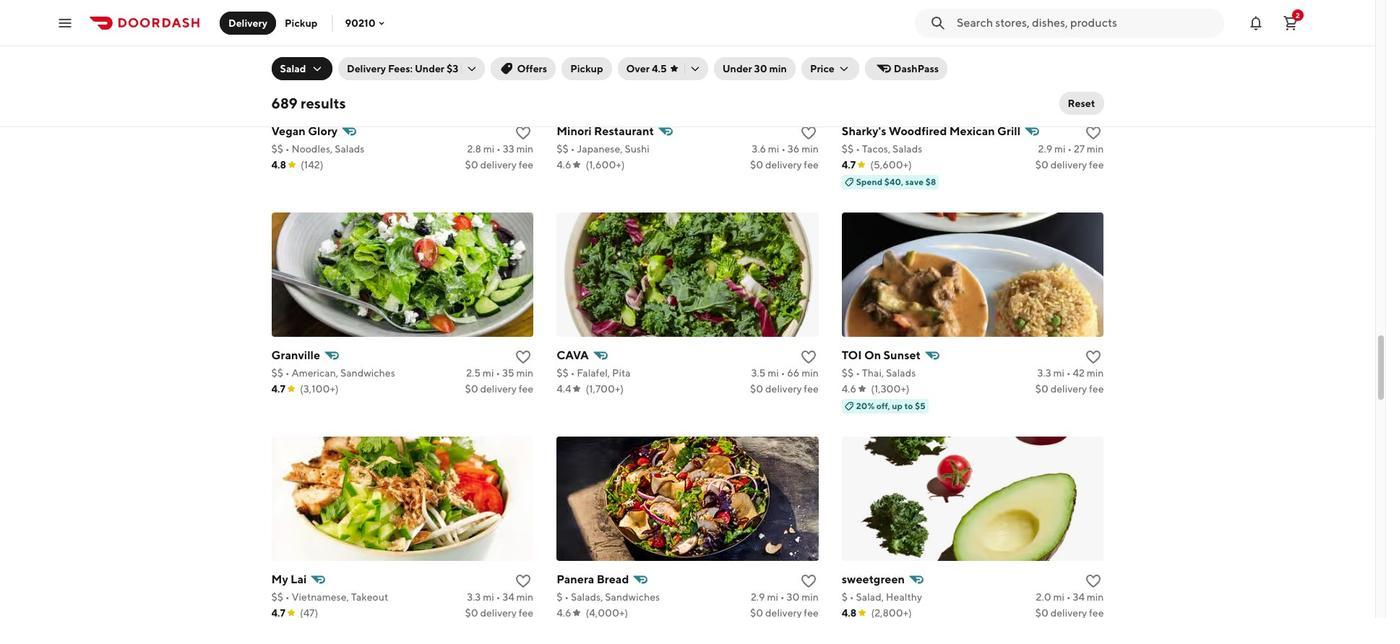 Task type: locate. For each thing, give the bounding box(es) containing it.
0 vertical spatial pickup
[[285, 17, 318, 29]]

34
[[503, 591, 515, 603], [1073, 591, 1085, 603]]

3.3 mi • 34 min
[[467, 591, 534, 603]]

2.9
[[1039, 143, 1053, 154], [751, 591, 765, 603]]

under 30 min button
[[714, 57, 796, 80]]

1 horizontal spatial pickup
[[571, 63, 603, 74]]

$ • salad, healthy
[[842, 591, 923, 603]]

$$ up 4.8
[[271, 143, 283, 154]]

min for toi on sunset
[[1087, 367, 1104, 379]]

spend $40, save $8
[[857, 176, 937, 187]]

1 $ from the left
[[557, 591, 563, 603]]

min left salads,
[[517, 591, 534, 603]]

0 vertical spatial 3.3
[[1038, 367, 1052, 379]]

notification bell image
[[1248, 14, 1265, 31]]

0 horizontal spatial 30
[[755, 63, 768, 74]]

click to add this store to your saved list image up 3.3 mi • 34 min
[[515, 572, 532, 590]]

fees:
[[388, 63, 413, 74]]

35
[[502, 367, 515, 379]]

20%
[[857, 400, 875, 411]]

$​0 delivery fee down 2.5 mi • 35 min
[[465, 383, 534, 395]]

$$ • japanese, sushi
[[557, 143, 650, 154]]

2.8 mi • 33 min
[[467, 143, 534, 154]]

pickup
[[285, 17, 318, 29], [571, 63, 603, 74]]

min
[[770, 63, 787, 74], [517, 143, 534, 154], [802, 143, 819, 154], [1087, 143, 1104, 154], [517, 367, 534, 379], [802, 367, 819, 379], [1087, 367, 1104, 379], [517, 591, 534, 603], [802, 591, 819, 603], [1087, 591, 1104, 603]]

1 click to add this store to your saved list image from the top
[[1086, 348, 1103, 366]]

min right 36
[[802, 143, 819, 154]]

min for my lai
[[517, 591, 534, 603]]

delivery down 3.3 mi • 42 min
[[1051, 383, 1088, 395]]

$​0 down the 2.8
[[465, 159, 478, 170]]

delivery for delivery
[[228, 17, 268, 29]]

2.8
[[467, 143, 481, 154]]

2 34 from the left
[[1073, 591, 1085, 603]]

$3
[[447, 63, 459, 74]]

min inside button
[[770, 63, 787, 74]]

delivery down 2.9 mi • 27 min
[[1051, 159, 1088, 170]]

(5,600+)
[[871, 159, 912, 170]]

mi for sweetgreen
[[1054, 591, 1065, 603]]

4.6 up 20%
[[842, 383, 857, 395]]

4.6 down minori
[[557, 159, 572, 170]]

up
[[892, 400, 903, 411]]

click to add this store to your saved list image up 2.9 mi • 27 min
[[1086, 124, 1103, 141]]

fee for minori restaurant
[[804, 159, 819, 170]]

delivery for sharky's woodfired mexican grill
[[1051, 159, 1088, 170]]

2.9 mi • 27 min
[[1039, 143, 1104, 154]]

pickup button left "over"
[[562, 57, 612, 80]]

$ down panera
[[557, 591, 563, 603]]

vegan
[[271, 124, 306, 138]]

mexican
[[950, 124, 995, 138]]

2.5 mi • 35 min
[[466, 367, 534, 379]]

fee down 3.6 mi • 36 min
[[804, 159, 819, 170]]

min right 2.0
[[1087, 591, 1104, 603]]

healthy
[[886, 591, 923, 603]]

salads down woodfired
[[893, 143, 923, 154]]

granville
[[271, 348, 320, 362]]

min right 35
[[517, 367, 534, 379]]

delivery button
[[220, 11, 276, 34]]

fee for vegan glory
[[519, 159, 534, 170]]

1 vertical spatial 4.6
[[842, 383, 857, 395]]

4.7
[[842, 159, 856, 170], [271, 383, 286, 395]]

1 vertical spatial 2.9
[[751, 591, 765, 603]]

1 vertical spatial delivery
[[347, 63, 386, 74]]

4.7 for sharky's woodfired mexican grill
[[842, 159, 856, 170]]

pickup button
[[276, 11, 326, 34], [562, 57, 612, 80]]

$​0 down 3.6
[[751, 159, 764, 170]]

min left salad,
[[802, 591, 819, 603]]

panera
[[557, 572, 595, 586]]

pickup button up salad button
[[276, 11, 326, 34]]

1 34 from the left
[[503, 591, 515, 603]]

delivery down the 2.8 mi • 33 min
[[480, 159, 517, 170]]

$ left salad,
[[842, 591, 848, 603]]

pita
[[612, 367, 631, 379]]

$$ • falafel, pita
[[557, 367, 631, 379]]

$​0 delivery fee down 3.6 mi • 36 min
[[751, 159, 819, 170]]

click to add this store to your saved list image
[[1086, 348, 1103, 366], [1086, 572, 1103, 590]]

1 vertical spatial pickup
[[571, 63, 603, 74]]

$$ down granville
[[271, 367, 283, 379]]

0 vertical spatial 2.9
[[1039, 143, 1053, 154]]

delivery for vegan glory
[[480, 159, 517, 170]]

fee down 2.9 mi • 27 min
[[1090, 159, 1104, 170]]

$$ for minori restaurant
[[557, 143, 569, 154]]

panera bread
[[557, 572, 629, 586]]

fee
[[519, 159, 534, 170], [804, 159, 819, 170], [1090, 159, 1104, 170], [519, 383, 534, 395], [804, 383, 819, 395], [1090, 383, 1104, 395]]

1 horizontal spatial pickup button
[[562, 57, 612, 80]]

sandwiches
[[340, 367, 395, 379], [605, 591, 660, 603]]

results
[[301, 95, 346, 111]]

1 horizontal spatial 30
[[787, 591, 800, 603]]

delivery down 2.5 mi • 35 min
[[480, 383, 517, 395]]

$$ for cava
[[557, 367, 569, 379]]

0 horizontal spatial 3.3
[[467, 591, 481, 603]]

delivery down 3.6 mi • 36 min
[[766, 159, 802, 170]]

click to add this store to your saved list image up 3.5 mi • 66 min at the right bottom
[[800, 348, 818, 366]]

1 horizontal spatial sandwiches
[[605, 591, 660, 603]]

$​0 delivery fee down 2.9 mi • 27 min
[[1036, 159, 1104, 170]]

dashpass button
[[865, 57, 948, 80]]

4.7 down granville
[[271, 383, 286, 395]]

min right 33 in the left of the page
[[517, 143, 534, 154]]

1 vertical spatial sandwiches
[[605, 591, 660, 603]]

fee for toi on sunset
[[1090, 383, 1104, 395]]

sunset
[[884, 348, 921, 362]]

0 vertical spatial 4.7
[[842, 159, 856, 170]]

pickup left "over"
[[571, 63, 603, 74]]

0 vertical spatial pickup button
[[276, 11, 326, 34]]

delivery for granville
[[480, 383, 517, 395]]

off,
[[877, 400, 891, 411]]

Store search: begin typing to search for stores available on DoorDash text field
[[957, 15, 1216, 31]]

$$ up 4.4
[[557, 367, 569, 379]]

min left price
[[770, 63, 787, 74]]

0 vertical spatial delivery
[[228, 17, 268, 29]]

minori restaurant
[[557, 124, 654, 138]]

3.6
[[752, 143, 766, 154]]

reset
[[1068, 98, 1096, 109]]

1 horizontal spatial 4.7
[[842, 159, 856, 170]]

fee down 3.5 mi • 66 min at the right bottom
[[804, 383, 819, 395]]

1 vertical spatial 3.3
[[467, 591, 481, 603]]

click to add this store to your saved list image up the 2.8 mi • 33 min
[[515, 124, 532, 141]]

click to add this store to your saved list image up 3.3 mi • 42 min
[[1086, 348, 1103, 366]]

delivery
[[228, 17, 268, 29], [347, 63, 386, 74]]

0 vertical spatial 30
[[755, 63, 768, 74]]

0 vertical spatial sandwiches
[[340, 367, 395, 379]]

under inside button
[[723, 63, 752, 74]]

pickup up salad button
[[285, 17, 318, 29]]

0 horizontal spatial delivery
[[228, 17, 268, 29]]

0 horizontal spatial pickup
[[285, 17, 318, 29]]

$5
[[915, 400, 926, 411]]

0 vertical spatial 4.6
[[557, 159, 572, 170]]

salads for glory
[[335, 143, 365, 154]]

1 horizontal spatial $
[[842, 591, 848, 603]]

click to add this store to your saved list image
[[515, 124, 532, 141], [800, 124, 818, 141], [1086, 124, 1103, 141], [515, 348, 532, 366], [800, 348, 818, 366], [515, 572, 532, 590], [800, 572, 818, 590]]

$​0 down '2.5'
[[465, 383, 478, 395]]

$$ down sharky's
[[842, 143, 854, 154]]

lai
[[291, 572, 307, 586]]

2.9 for sharky's woodfired mexican grill
[[1039, 143, 1053, 154]]

fee down 3.3 mi • 42 min
[[1090, 383, 1104, 395]]

japanese,
[[577, 143, 623, 154]]

min right 27
[[1087, 143, 1104, 154]]

3.3
[[1038, 367, 1052, 379], [467, 591, 481, 603]]

$​0 delivery fee down 3.3 mi • 42 min
[[1036, 383, 1104, 395]]

min for granville
[[517, 367, 534, 379]]

salad
[[280, 63, 306, 74]]

$​0 down 2.9 mi • 27 min
[[1036, 159, 1049, 170]]

salad button
[[271, 57, 333, 80]]

1 vertical spatial click to add this store to your saved list image
[[1086, 572, 1103, 590]]

cava
[[557, 348, 589, 362]]

salads for woodfired
[[893, 143, 923, 154]]

2.0
[[1036, 591, 1052, 603]]

mi for vegan glory
[[483, 143, 495, 154]]

1 horizontal spatial 2.9
[[1039, 143, 1053, 154]]

mi for sharky's woodfired mexican grill
[[1055, 143, 1066, 154]]

sharky's
[[842, 124, 887, 138]]

pickup for pickup button to the left
[[285, 17, 318, 29]]

salads down the sunset
[[886, 367, 916, 379]]

$$ down minori
[[557, 143, 569, 154]]

min right 42
[[1087, 367, 1104, 379]]

30 inside under 30 min button
[[755, 63, 768, 74]]

under
[[415, 63, 445, 74], [723, 63, 752, 74]]

click to add this store to your saved list image up 2.5 mi • 35 min
[[515, 348, 532, 366]]

delivery fees: under $3
[[347, 63, 459, 74]]

$​0
[[465, 159, 478, 170], [751, 159, 764, 170], [1036, 159, 1049, 170], [465, 383, 478, 395], [751, 383, 764, 395], [1036, 383, 1049, 395]]

1 horizontal spatial 34
[[1073, 591, 1085, 603]]

1 horizontal spatial delivery
[[347, 63, 386, 74]]

2 $ from the left
[[842, 591, 848, 603]]

delivery for toi on sunset
[[1051, 383, 1088, 395]]

4.7 for granville
[[271, 383, 286, 395]]

delivery for cava
[[766, 383, 802, 395]]

1 horizontal spatial 4.6
[[842, 383, 857, 395]]

$​0 down 3.3 mi • 42 min
[[1036, 383, 1049, 395]]

2 click to add this store to your saved list image from the top
[[1086, 572, 1103, 590]]

4.6
[[557, 159, 572, 170], [842, 383, 857, 395]]

1 horizontal spatial under
[[723, 63, 752, 74]]

delivery
[[480, 159, 517, 170], [766, 159, 802, 170], [1051, 159, 1088, 170], [480, 383, 517, 395], [766, 383, 802, 395], [1051, 383, 1088, 395]]

sandwiches right american,
[[340, 367, 395, 379]]

restaurant
[[594, 124, 654, 138]]

delivery inside button
[[228, 17, 268, 29]]

2 under from the left
[[723, 63, 752, 74]]

4.7 down $$ • tacos, salads
[[842, 159, 856, 170]]

$$
[[271, 143, 283, 154], [557, 143, 569, 154], [842, 143, 854, 154], [271, 367, 283, 379], [557, 367, 569, 379], [842, 367, 854, 379], [271, 591, 283, 603]]

$​0 delivery fee for vegan glory
[[465, 159, 534, 170]]

0 horizontal spatial 4.6
[[557, 159, 572, 170]]

mi for panera bread
[[767, 591, 779, 603]]

0 horizontal spatial 34
[[503, 591, 515, 603]]

689
[[271, 95, 298, 111]]

0 vertical spatial click to add this store to your saved list image
[[1086, 348, 1103, 366]]

$​0 delivery fee down the 2.8 mi • 33 min
[[465, 159, 534, 170]]

click to add this store to your saved list image up 3.6 mi • 36 min
[[800, 124, 818, 141]]

$
[[557, 591, 563, 603], [842, 591, 848, 603]]

min right 66
[[802, 367, 819, 379]]

click to add this store to your saved list image for toi on sunset
[[1086, 348, 1103, 366]]

$​0 delivery fee down 3.5 mi • 66 min at the right bottom
[[751, 383, 819, 395]]

$$ down toi
[[842, 367, 854, 379]]

sandwiches down bread
[[605, 591, 660, 603]]

$​0 down 3.5
[[751, 383, 764, 395]]

1 vertical spatial 4.7
[[271, 383, 286, 395]]

0 horizontal spatial under
[[415, 63, 445, 74]]

delivery down 3.5 mi • 66 min at the right bottom
[[766, 383, 802, 395]]

(1,700+)
[[586, 383, 624, 395]]

$​0 for minori restaurant
[[751, 159, 764, 170]]

0 horizontal spatial 4.7
[[271, 383, 286, 395]]

mi for minori restaurant
[[768, 143, 780, 154]]

fee down 2.5 mi • 35 min
[[519, 383, 534, 395]]

click to add this store to your saved list image up 2.0 mi • 34 min
[[1086, 572, 1103, 590]]

1 horizontal spatial 3.3
[[1038, 367, 1052, 379]]

click to add this store to your saved list image for cava
[[800, 348, 818, 366]]

•
[[285, 143, 290, 154], [497, 143, 501, 154], [571, 143, 575, 154], [782, 143, 786, 154], [856, 143, 860, 154], [1068, 143, 1072, 154], [285, 367, 290, 379], [496, 367, 500, 379], [571, 367, 575, 379], [781, 367, 786, 379], [856, 367, 860, 379], [1067, 367, 1071, 379], [285, 591, 290, 603], [496, 591, 501, 603], [565, 591, 569, 603], [781, 591, 785, 603], [850, 591, 854, 603], [1067, 591, 1071, 603]]

4.6 for minori restaurant
[[557, 159, 572, 170]]

0 horizontal spatial $
[[557, 591, 563, 603]]

$​0 delivery fee
[[465, 159, 534, 170], [751, 159, 819, 170], [1036, 159, 1104, 170], [465, 383, 534, 395], [751, 383, 819, 395], [1036, 383, 1104, 395]]

fee down the 2.8 mi • 33 min
[[519, 159, 534, 170]]

$​0 for cava
[[751, 383, 764, 395]]

$$ for toi on sunset
[[842, 367, 854, 379]]

mi
[[483, 143, 495, 154], [768, 143, 780, 154], [1055, 143, 1066, 154], [483, 367, 494, 379], [768, 367, 779, 379], [1054, 367, 1065, 379], [483, 591, 494, 603], [767, 591, 779, 603], [1054, 591, 1065, 603]]

bread
[[597, 572, 629, 586]]

90210 button
[[345, 17, 387, 29]]

30
[[755, 63, 768, 74], [787, 591, 800, 603]]

click to add this store to your saved list image up 2.9 mi • 30 min
[[800, 572, 818, 590]]

$8
[[926, 176, 937, 187]]

0 horizontal spatial 2.9
[[751, 591, 765, 603]]

$$ down my
[[271, 591, 283, 603]]

salads down glory
[[335, 143, 365, 154]]

0 horizontal spatial sandwiches
[[340, 367, 395, 379]]



Task type: describe. For each thing, give the bounding box(es) containing it.
20% off, up to $5
[[857, 400, 926, 411]]

4.6 for toi on sunset
[[842, 383, 857, 395]]

click to add this store to your saved list image for vegan glory
[[515, 124, 532, 141]]

$40,
[[885, 176, 904, 187]]

on
[[865, 348, 882, 362]]

save
[[906, 176, 924, 187]]

$​0 for sharky's woodfired mexican grill
[[1036, 159, 1049, 170]]

toi on sunset
[[842, 348, 921, 362]]

delivery for delivery fees: under $3
[[347, 63, 386, 74]]

$​0 for toi on sunset
[[1036, 383, 1049, 395]]

min for sweetgreen
[[1087, 591, 1104, 603]]

vietnamese,
[[292, 591, 349, 603]]

glory
[[308, 124, 338, 138]]

$ for panera bread
[[557, 591, 563, 603]]

2.9 mi • 30 min
[[751, 591, 819, 603]]

over
[[627, 63, 650, 74]]

my
[[271, 572, 288, 586]]

3 items, open order cart image
[[1283, 14, 1300, 31]]

offers
[[517, 63, 547, 74]]

34 for my lai
[[503, 591, 515, 603]]

3.6 mi • 36 min
[[752, 143, 819, 154]]

salad,
[[856, 591, 884, 603]]

vegan glory
[[271, 124, 338, 138]]

90210
[[345, 17, 376, 29]]

dashpass
[[894, 63, 939, 74]]

min for minori restaurant
[[802, 143, 819, 154]]

$​0 delivery fee for granville
[[465, 383, 534, 395]]

click to add this store to your saved list image for panera bread
[[800, 572, 818, 590]]

$ • salads, sandwiches
[[557, 591, 660, 603]]

to
[[905, 400, 913, 411]]

click to add this store to your saved list image for granville
[[515, 348, 532, 366]]

$$ • noodles, salads
[[271, 143, 365, 154]]

3.3 mi • 42 min
[[1038, 367, 1104, 379]]

0 horizontal spatial pickup button
[[276, 11, 326, 34]]

under 30 min
[[723, 63, 787, 74]]

tacos,
[[862, 143, 891, 154]]

delivery for minori restaurant
[[766, 159, 802, 170]]

mi for granville
[[483, 367, 494, 379]]

salads,
[[571, 591, 603, 603]]

$$ for sharky's woodfired mexican grill
[[842, 143, 854, 154]]

33
[[503, 143, 515, 154]]

3.3 for my lai
[[467, 591, 481, 603]]

36
[[788, 143, 800, 154]]

noodles,
[[292, 143, 333, 154]]

grill
[[998, 124, 1021, 138]]

2.0 mi • 34 min
[[1036, 591, 1104, 603]]

pickup for bottommost pickup button
[[571, 63, 603, 74]]

fee for sharky's woodfired mexican grill
[[1090, 159, 1104, 170]]

34 for sweetgreen
[[1073, 591, 1085, 603]]

price
[[810, 63, 835, 74]]

3.3 for toi on sunset
[[1038, 367, 1052, 379]]

over 4.5 button
[[618, 57, 708, 80]]

1 vertical spatial pickup button
[[562, 57, 612, 80]]

sharky's woodfired mexican grill
[[842, 124, 1021, 138]]

42
[[1073, 367, 1085, 379]]

689 results
[[271, 95, 346, 111]]

(1,600+)
[[586, 159, 625, 170]]

min for cava
[[802, 367, 819, 379]]

toi
[[842, 348, 862, 362]]

minori
[[557, 124, 592, 138]]

4.5
[[652, 63, 667, 74]]

woodfired
[[889, 124, 947, 138]]

sushi
[[625, 143, 650, 154]]

fee for granville
[[519, 383, 534, 395]]

price button
[[802, 57, 859, 80]]

1 under from the left
[[415, 63, 445, 74]]

$​0 delivery fee for toi on sunset
[[1036, 383, 1104, 395]]

66
[[788, 367, 800, 379]]

$​0 delivery fee for cava
[[751, 383, 819, 395]]

2.9 for panera bread
[[751, 591, 765, 603]]

click to add this store to your saved list image for sharky's woodfired mexican grill
[[1086, 124, 1103, 141]]

min for vegan glory
[[517, 143, 534, 154]]

offers button
[[491, 57, 556, 80]]

spend
[[857, 176, 883, 187]]

american,
[[292, 367, 338, 379]]

click to add this store to your saved list image for minori restaurant
[[800, 124, 818, 141]]

mi for toi on sunset
[[1054, 367, 1065, 379]]

4.4
[[557, 383, 572, 395]]

click to add this store to your saved list image for sweetgreen
[[1086, 572, 1103, 590]]

fee for cava
[[804, 383, 819, 395]]

$​0 for granville
[[465, 383, 478, 395]]

mi for cava
[[768, 367, 779, 379]]

$​0 delivery fee for minori restaurant
[[751, 159, 819, 170]]

2 button
[[1277, 8, 1306, 37]]

$​0 delivery fee for sharky's woodfired mexican grill
[[1036, 159, 1104, 170]]

3.5
[[752, 367, 766, 379]]

$$ • tacos, salads
[[842, 143, 923, 154]]

falafel,
[[577, 367, 610, 379]]

(142)
[[301, 159, 324, 170]]

my lai
[[271, 572, 307, 586]]

$$ for my lai
[[271, 591, 283, 603]]

(1,300+)
[[871, 383, 910, 395]]

$ for sweetgreen
[[842, 591, 848, 603]]

thai,
[[862, 367, 884, 379]]

1 vertical spatial 30
[[787, 591, 800, 603]]

min for sharky's woodfired mexican grill
[[1087, 143, 1104, 154]]

(3,100+)
[[300, 383, 339, 395]]

click to add this store to your saved list image for my lai
[[515, 572, 532, 590]]

4.8
[[271, 159, 286, 170]]

27
[[1074, 143, 1085, 154]]

2
[[1296, 10, 1301, 19]]

$$ for granville
[[271, 367, 283, 379]]

takeout
[[351, 591, 388, 603]]

min for panera bread
[[802, 591, 819, 603]]

$​0 for vegan glory
[[465, 159, 478, 170]]

over 4.5
[[627, 63, 667, 74]]

salads for on
[[886, 367, 916, 379]]

$$ for vegan glory
[[271, 143, 283, 154]]

mi for my lai
[[483, 591, 494, 603]]

sweetgreen
[[842, 572, 905, 586]]

sandwiches for granville
[[340, 367, 395, 379]]

sandwiches for panera bread
[[605, 591, 660, 603]]

open menu image
[[56, 14, 74, 31]]

2.5
[[466, 367, 481, 379]]

$$ • thai, salads
[[842, 367, 916, 379]]



Task type: vqa. For each thing, say whether or not it's contained in the screenshot.
first the +$3.00 from the top
no



